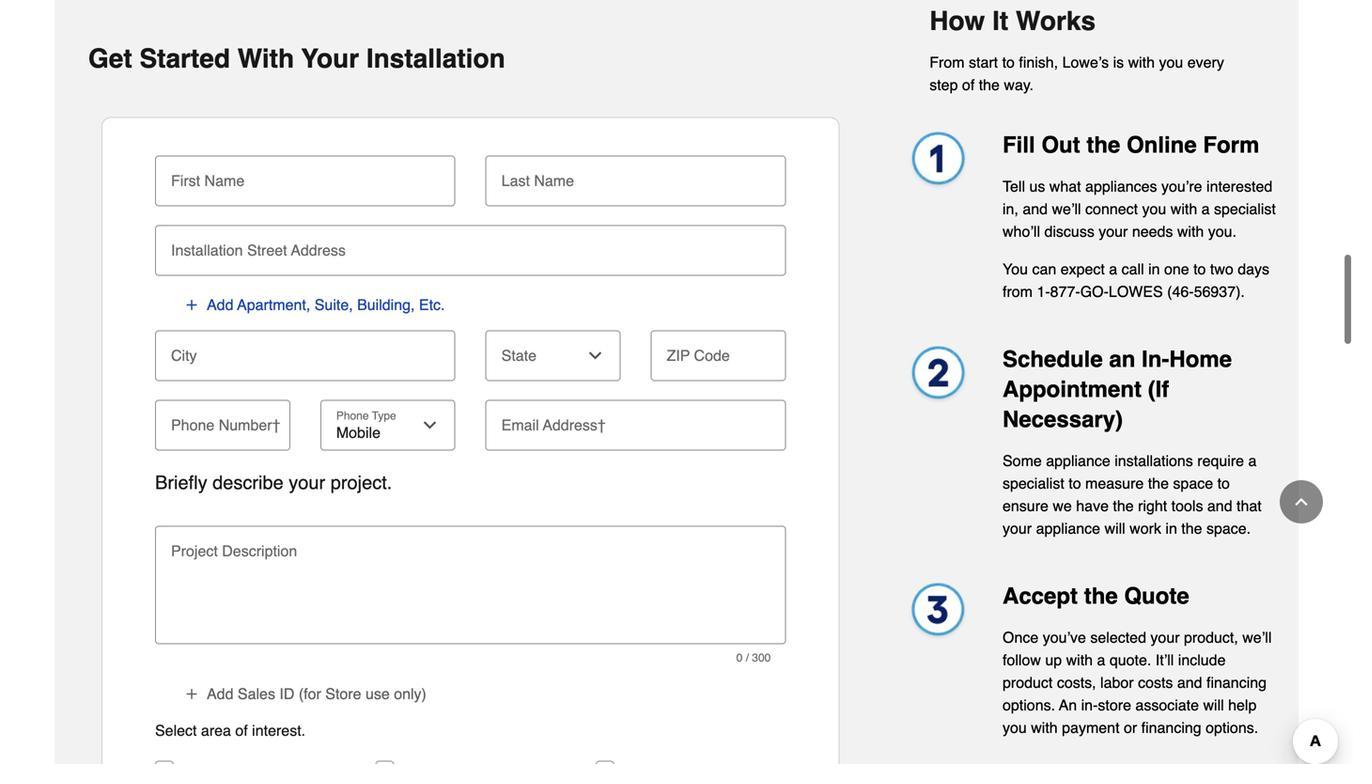 Task type: vqa. For each thing, say whether or not it's contained in the screenshot.
Personal inside Limit the Use of My Sensitive Personal Information CA Residents: Notice of Financial Incentive
no



Task type: describe. For each thing, give the bounding box(es) containing it.
space.
[[1207, 520, 1251, 537]]

the inside from start to finish, lowe's is with you every step of the way.
[[979, 76, 1000, 93]]

a inside tell us what appliances you're interested in, and we'll connect you with a specialist who'll discuss your needs with you.
[[1202, 200, 1210, 217]]

you inside tell us what appliances you're interested in, and we'll connect you with a specialist who'll discuss your needs with you.
[[1143, 200, 1167, 217]]

you're
[[1162, 177, 1203, 195]]

building,
[[357, 296, 415, 313]]

costs
[[1139, 674, 1174, 691]]

once you've selected your product, we'll follow up with a quote. it'll include product costs, labor costs and financing options. an in-store associate will help you with payment or financing options.
[[1003, 629, 1272, 736]]

you
[[1003, 260, 1029, 278]]

you inside 'once you've selected your product, we'll follow up with a quote. it'll include product costs, labor costs and financing options. an in-store associate will help you with payment or financing options.'
[[1003, 719, 1027, 736]]

(for
[[299, 686, 321, 703]]

appointment
[[1003, 376, 1142, 402]]

schedule
[[1003, 346, 1103, 372]]

is
[[1114, 53, 1125, 71]]

you inside from start to finish, lowe's is with you every step of the way.
[[1160, 53, 1184, 71]]

and inside tell us what appliances you're interested in, and we'll connect you with a specialist who'll discuss your needs with you.
[[1023, 200, 1048, 217]]

the down measure
[[1113, 497, 1134, 515]]

two
[[1211, 260, 1234, 278]]

accept the quote
[[1003, 583, 1190, 609]]

we'll inside 'once you've selected your product, we'll follow up with a quote. it'll include product costs, labor costs and financing options. an in-store associate will help you with payment or financing options.'
[[1243, 629, 1272, 646]]

add sales id (for store use only)
[[207, 686, 427, 703]]

out
[[1042, 132, 1081, 158]]

LastName text field
[[493, 155, 779, 197]]

follow
[[1003, 651, 1042, 669]]

to inside from start to finish, lowe's is with you every step of the way.
[[1003, 53, 1015, 71]]

describe
[[213, 472, 284, 493]]

with inside from start to finish, lowe's is with you every step of the way.
[[1129, 53, 1155, 71]]

56937).
[[1195, 283, 1246, 300]]

product,
[[1185, 629, 1239, 646]]

up
[[1046, 651, 1062, 669]]

we
[[1053, 497, 1073, 515]]

associate
[[1136, 696, 1200, 714]]

us
[[1030, 177, 1046, 195]]

to down require
[[1218, 475, 1231, 492]]

add for add apartment, suite, building, etc.
[[207, 296, 234, 313]]

in inside you can expect a call in one to two days from 1-877-go-lowes (46-56937).
[[1149, 260, 1161, 278]]

etc.
[[419, 296, 445, 313]]

interested
[[1207, 177, 1273, 195]]

an icon of a number three. image
[[902, 581, 973, 644]]

877-
[[1051, 283, 1081, 300]]

with left the you.
[[1178, 223, 1205, 240]]

once
[[1003, 629, 1039, 646]]

city text field
[[163, 330, 448, 372]]

step
[[930, 76, 958, 93]]

and for accept the quote
[[1178, 674, 1203, 691]]

0 vertical spatial options.
[[1003, 696, 1056, 714]]

address1 text field
[[163, 225, 779, 266]]

start
[[969, 53, 999, 71]]

id
[[280, 686, 295, 703]]

quote
[[1125, 583, 1190, 609]]

plus image
[[184, 687, 199, 702]]

lowe's
[[1063, 53, 1109, 71]]

home
[[1170, 346, 1233, 372]]

1 vertical spatial appliance
[[1037, 520, 1101, 537]]

fill out the online form
[[1003, 132, 1260, 158]]

require
[[1198, 452, 1245, 469]]

help
[[1229, 696, 1257, 714]]

with
[[238, 44, 294, 74]]

in,
[[1003, 200, 1019, 217]]

right
[[1139, 497, 1168, 515]]

scroll to top element
[[1280, 480, 1324, 524]]

tell us what appliances you're interested in, and we'll connect you with a specialist who'll discuss your needs with you.
[[1003, 177, 1277, 240]]

how it works
[[930, 6, 1096, 36]]

labor
[[1101, 674, 1134, 691]]

projectDescription text field
[[163, 552, 779, 635]]

measure
[[1086, 475, 1144, 492]]

fill
[[1003, 132, 1036, 158]]

emailAddress text field
[[493, 400, 779, 441]]

(if
[[1149, 376, 1170, 402]]

0 / 300
[[737, 651, 771, 664]]

from
[[1003, 283, 1033, 300]]

what
[[1050, 177, 1082, 195]]

the right out in the top right of the page
[[1087, 132, 1121, 158]]

way.
[[1004, 76, 1034, 93]]

get
[[88, 44, 132, 74]]

tell
[[1003, 177, 1026, 195]]

and for schedule an in-home appointment (if necessary)
[[1208, 497, 1233, 515]]

your inside tell us what appliances you're interested in, and we'll connect you with a specialist who'll discuss your needs with you.
[[1099, 223, 1129, 240]]

include
[[1179, 651, 1226, 669]]

(46-
[[1168, 283, 1195, 300]]

select
[[155, 722, 197, 740]]

to up we
[[1069, 475, 1082, 492]]

300
[[752, 651, 771, 664]]

it'll
[[1156, 651, 1175, 669]]

store
[[326, 686, 361, 703]]

with down you're in the top of the page
[[1171, 200, 1198, 217]]

the down tools
[[1182, 520, 1203, 537]]

1 horizontal spatial financing
[[1207, 674, 1267, 691]]

needs
[[1133, 223, 1174, 240]]

or
[[1124, 719, 1138, 736]]

necessary)
[[1003, 406, 1124, 432]]



Task type: locate. For each thing, give the bounding box(es) containing it.
1 vertical spatial will
[[1204, 696, 1225, 714]]

of inside from start to finish, lowe's is with you every step of the way.
[[963, 76, 975, 93]]

with
[[1129, 53, 1155, 71], [1171, 200, 1198, 217], [1178, 223, 1205, 240], [1067, 651, 1093, 669], [1032, 719, 1058, 736]]

an
[[1110, 346, 1136, 372]]

1 vertical spatial you
[[1143, 200, 1167, 217]]

will left work
[[1105, 520, 1126, 537]]

the down installations
[[1149, 475, 1169, 492]]

appliances
[[1086, 177, 1158, 195]]

we'll down 'what'
[[1052, 200, 1082, 217]]

project.
[[331, 472, 392, 493]]

you
[[1160, 53, 1184, 71], [1143, 200, 1167, 217], [1003, 719, 1027, 736]]

0 horizontal spatial in
[[1149, 260, 1161, 278]]

your up 'it'll'
[[1151, 629, 1180, 646]]

call
[[1122, 260, 1145, 278]]

costs,
[[1057, 674, 1097, 691]]

selected
[[1091, 629, 1147, 646]]

the up selected
[[1085, 583, 1118, 609]]

you've
[[1043, 629, 1087, 646]]

1 horizontal spatial in
[[1166, 520, 1178, 537]]

briefly describe your project.
[[155, 472, 392, 493]]

we'll right product,
[[1243, 629, 1272, 646]]

1 vertical spatial of
[[235, 722, 248, 740]]

the
[[979, 76, 1000, 93], [1087, 132, 1121, 158], [1149, 475, 1169, 492], [1113, 497, 1134, 515], [1182, 520, 1203, 537], [1085, 583, 1118, 609]]

0 vertical spatial of
[[963, 76, 975, 93]]

FirstName text field
[[163, 155, 448, 197]]

that
[[1237, 497, 1262, 515]]

options. down product
[[1003, 696, 1056, 714]]

your down the connect
[[1099, 223, 1129, 240]]

to left two
[[1194, 260, 1207, 278]]

0 vertical spatial appliance
[[1047, 452, 1111, 469]]

0 vertical spatial specialist
[[1215, 200, 1277, 217]]

in
[[1149, 260, 1161, 278], [1166, 520, 1178, 537]]

1 horizontal spatial of
[[963, 76, 975, 93]]

a right require
[[1249, 452, 1257, 469]]

your
[[1099, 223, 1129, 240], [289, 472, 325, 493], [1003, 520, 1032, 537], [1151, 629, 1180, 646]]

1 horizontal spatial options.
[[1206, 719, 1259, 736]]

quote.
[[1110, 651, 1152, 669]]

to
[[1003, 53, 1015, 71], [1194, 260, 1207, 278], [1069, 475, 1082, 492], [1218, 475, 1231, 492]]

a inside you can expect a call in one to two days from 1-877-go-lowes (46-56937).
[[1110, 260, 1118, 278]]

add apartment, suite, building, etc.
[[207, 296, 445, 313]]

how
[[930, 6, 986, 36]]

will inside 'once you've selected your product, we'll follow up with a quote. it'll include product costs, labor costs and financing options. an in-store associate will help you with payment or financing options.'
[[1204, 696, 1225, 714]]

0 horizontal spatial specialist
[[1003, 475, 1065, 492]]

0 vertical spatial and
[[1023, 200, 1048, 217]]

get started with your installation
[[88, 44, 505, 74]]

to up way. on the top right of page
[[1003, 53, 1015, 71]]

every
[[1188, 53, 1225, 71]]

1 vertical spatial in
[[1166, 520, 1178, 537]]

phoneNumber text field
[[163, 400, 283, 441]]

0
[[737, 651, 743, 664]]

add right plus image
[[207, 296, 234, 313]]

with left payment
[[1032, 719, 1058, 736]]

1-
[[1037, 283, 1051, 300]]

0 vertical spatial financing
[[1207, 674, 1267, 691]]

you.
[[1209, 223, 1237, 240]]

1 vertical spatial add
[[207, 686, 234, 703]]

you can expect a call in one to two days from 1-877-go-lowes (46-56937).
[[1003, 260, 1270, 300]]

in right work
[[1166, 520, 1178, 537]]

will left help
[[1204, 696, 1225, 714]]

and inside some appliance installations require a specialist to measure the space to ensure we have the right tools and that your appliance will work in the space.
[[1208, 497, 1233, 515]]

connect
[[1086, 200, 1139, 217]]

with right is
[[1129, 53, 1155, 71]]

area
[[201, 722, 231, 740]]

work
[[1130, 520, 1162, 537]]

2 vertical spatial and
[[1178, 674, 1203, 691]]

2 horizontal spatial and
[[1208, 497, 1233, 515]]

some
[[1003, 452, 1042, 469]]

and down "include"
[[1178, 674, 1203, 691]]

1 add from the top
[[207, 296, 234, 313]]

discuss
[[1045, 223, 1095, 240]]

specialist inside tell us what appliances you're interested in, and we'll connect you with a specialist who'll discuss your needs with you.
[[1215, 200, 1277, 217]]

an icon of a number one. image
[[902, 130, 973, 193]]

2 add from the top
[[207, 686, 234, 703]]

your down ensure
[[1003, 520, 1032, 537]]

and
[[1023, 200, 1048, 217], [1208, 497, 1233, 515], [1178, 674, 1203, 691]]

your inside 'once you've selected your product, we'll follow up with a quote. it'll include product costs, labor costs and financing options. an in-store associate will help you with payment or financing options.'
[[1151, 629, 1180, 646]]

one
[[1165, 260, 1190, 278]]

financing down associate
[[1142, 719, 1202, 736]]

a inside 'once you've selected your product, we'll follow up with a quote. it'll include product costs, labor costs and financing options. an in-store associate will help you with payment or financing options.'
[[1098, 651, 1106, 669]]

specialist inside some appliance installations require a specialist to measure the space to ensure we have the right tools and that your appliance will work in the space.
[[1003, 475, 1065, 492]]

who'll
[[1003, 223, 1041, 240]]

a up labor
[[1098, 651, 1106, 669]]

started
[[140, 44, 230, 74]]

your inside some appliance installations require a specialist to measure the space to ensure we have the right tools and that your appliance will work in the space.
[[1003, 520, 1032, 537]]

works
[[1016, 6, 1096, 36]]

1 horizontal spatial and
[[1178, 674, 1203, 691]]

you down product
[[1003, 719, 1027, 736]]

a inside some appliance installations require a specialist to measure the space to ensure we have the right tools and that your appliance will work in the space.
[[1249, 452, 1257, 469]]

and down us
[[1023, 200, 1048, 217]]

0 vertical spatial we'll
[[1052, 200, 1082, 217]]

1 vertical spatial financing
[[1142, 719, 1202, 736]]

0 horizontal spatial and
[[1023, 200, 1048, 217]]

briefly
[[155, 472, 207, 493]]

will
[[1105, 520, 1126, 537], [1204, 696, 1225, 714]]

appliance down we
[[1037, 520, 1101, 537]]

1 vertical spatial specialist
[[1003, 475, 1065, 492]]

a left call
[[1110, 260, 1118, 278]]

in right call
[[1149, 260, 1161, 278]]

0 vertical spatial add
[[207, 296, 234, 313]]

add
[[207, 296, 234, 313], [207, 686, 234, 703]]

payment
[[1062, 719, 1120, 736]]

financing
[[1207, 674, 1267, 691], [1142, 719, 1202, 736]]

0 vertical spatial in
[[1149, 260, 1161, 278]]

1 horizontal spatial will
[[1204, 696, 1225, 714]]

1 vertical spatial and
[[1208, 497, 1233, 515]]

options.
[[1003, 696, 1056, 714], [1206, 719, 1259, 736]]

schedule an in-home appointment (if necessary)
[[1003, 346, 1233, 432]]

apartment,
[[237, 296, 311, 313]]

of right area
[[235, 722, 248, 740]]

and up space.
[[1208, 497, 1233, 515]]

some appliance installations require a specialist to measure the space to ensure we have the right tools and that your appliance will work in the space.
[[1003, 452, 1262, 537]]

it
[[993, 6, 1009, 36]]

can
[[1033, 260, 1057, 278]]

use
[[366, 686, 390, 703]]

from start to finish, lowe's is with you every step of the way.
[[930, 53, 1225, 93]]

0 horizontal spatial of
[[235, 722, 248, 740]]

financing up help
[[1207, 674, 1267, 691]]

chevron up image
[[1293, 493, 1311, 511]]

1 vertical spatial we'll
[[1243, 629, 1272, 646]]

you up needs
[[1143, 200, 1167, 217]]

add sales id (for store use only) button
[[183, 684, 428, 705]]

tools
[[1172, 497, 1204, 515]]

in inside some appliance installations require a specialist to measure the space to ensure we have the right tools and that your appliance will work in the space.
[[1166, 520, 1178, 537]]

add right plus icon
[[207, 686, 234, 703]]

0 horizontal spatial we'll
[[1052, 200, 1082, 217]]

add for add sales id (for store use only)
[[207, 686, 234, 703]]

and inside 'once you've selected your product, we'll follow up with a quote. it'll include product costs, labor costs and financing options. an in-store associate will help you with payment or financing options.'
[[1178, 674, 1203, 691]]

installations
[[1115, 452, 1194, 469]]

in-
[[1082, 696, 1098, 714]]

finish,
[[1019, 53, 1059, 71]]

specialist down interested
[[1215, 200, 1277, 217]]

your left project.
[[289, 472, 325, 493]]

1 horizontal spatial specialist
[[1215, 200, 1277, 217]]

online
[[1127, 132, 1197, 158]]

plus image
[[184, 297, 199, 312]]

in-
[[1142, 346, 1170, 372]]

0 horizontal spatial financing
[[1142, 719, 1202, 736]]

you left every
[[1160, 53, 1184, 71]]

0 vertical spatial will
[[1105, 520, 1126, 537]]

sales
[[238, 686, 275, 703]]

space
[[1174, 475, 1214, 492]]

a
[[1202, 200, 1210, 217], [1110, 260, 1118, 278], [1249, 452, 1257, 469], [1098, 651, 1106, 669]]

go-
[[1081, 283, 1109, 300]]

will inside some appliance installations require a specialist to measure the space to ensure we have the right tools and that your appliance will work in the space.
[[1105, 520, 1126, 537]]

we'll inside tell us what appliances you're interested in, and we'll connect you with a specialist who'll discuss your needs with you.
[[1052, 200, 1082, 217]]

to inside you can expect a call in one to two days from 1-877-go-lowes (46-56937).
[[1194, 260, 1207, 278]]

only)
[[394, 686, 427, 703]]

from
[[930, 53, 965, 71]]

a up the you.
[[1202, 200, 1210, 217]]

of right the step
[[963, 76, 975, 93]]

installation
[[367, 44, 505, 74]]

an icon of a number two. image
[[902, 344, 973, 407]]

suite,
[[315, 296, 353, 313]]

specialist up ensure
[[1003, 475, 1065, 492]]

lowes
[[1109, 283, 1164, 300]]

an
[[1060, 696, 1078, 714]]

0 horizontal spatial options.
[[1003, 696, 1056, 714]]

1 vertical spatial options.
[[1206, 719, 1259, 736]]

2 vertical spatial you
[[1003, 719, 1027, 736]]

interest.
[[252, 722, 306, 740]]

0 horizontal spatial will
[[1105, 520, 1126, 537]]

/
[[746, 651, 749, 664]]

expect
[[1061, 260, 1105, 278]]

have
[[1077, 497, 1109, 515]]

appliance up measure
[[1047, 452, 1111, 469]]

form
[[1204, 132, 1260, 158]]

1 horizontal spatial we'll
[[1243, 629, 1272, 646]]

zipcode text field
[[659, 330, 779, 372]]

the down start
[[979, 76, 1000, 93]]

0 vertical spatial you
[[1160, 53, 1184, 71]]

store
[[1098, 696, 1132, 714]]

ensure
[[1003, 497, 1049, 515]]

your
[[301, 44, 359, 74]]

options. down help
[[1206, 719, 1259, 736]]

with up costs,
[[1067, 651, 1093, 669]]



